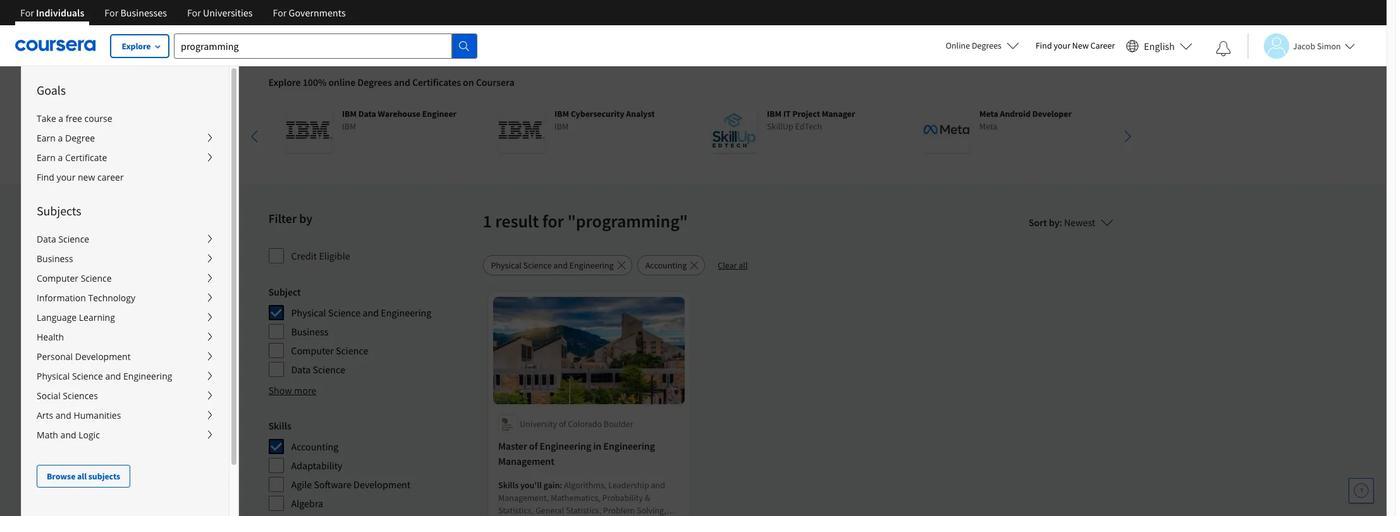 Task type: describe. For each thing, give the bounding box(es) containing it.
meta image
[[924, 108, 969, 153]]

sciences
[[63, 390, 98, 402]]

social sciences button
[[22, 386, 229, 406]]

data inside "ibm data warehouse engineer ibm"
[[358, 108, 376, 120]]

filter
[[268, 211, 297, 226]]

for for governments
[[273, 6, 287, 19]]

for for universities
[[187, 6, 201, 19]]

course
[[84, 113, 112, 125]]

health
[[37, 331, 64, 343]]

individuals
[[36, 6, 84, 19]]

degree
[[65, 132, 95, 144]]

simon
[[1317, 40, 1341, 52]]

math and logic button
[[22, 426, 229, 445]]

agile
[[291, 479, 312, 491]]

physical inside popup button
[[37, 371, 70, 383]]

boulder
[[603, 419, 633, 430]]

science inside 'popup button'
[[58, 233, 89, 245]]

for universities
[[187, 6, 253, 19]]

data inside subject group
[[291, 364, 311, 376]]

governments
[[289, 6, 346, 19]]

free
[[66, 113, 82, 125]]

master of engineering in engineering management
[[498, 440, 655, 468]]

skillup edtech image
[[711, 108, 757, 153]]

certificates
[[412, 76, 461, 89]]

physical science and engineering inside button
[[491, 260, 614, 271]]

take a free course
[[37, 113, 112, 125]]

personal
[[37, 351, 73, 363]]

career
[[1091, 40, 1115, 51]]

ibm it project manager skillup edtech
[[767, 108, 855, 132]]

all for browse
[[77, 471, 87, 483]]

result
[[495, 210, 539, 233]]

math and logic
[[37, 429, 100, 441]]

and inside physical science and engineering popup button
[[105, 371, 121, 383]]

more
[[294, 385, 316, 397]]

find for find your new career
[[37, 171, 54, 183]]

jacob
[[1293, 40, 1316, 52]]

subject group
[[268, 285, 475, 378]]

explore for explore
[[122, 40, 151, 52]]

subject
[[268, 286, 301, 299]]

arts
[[37, 410, 53, 422]]

skills for skills
[[268, 420, 291, 433]]

engineering inside popup button
[[123, 371, 172, 383]]

browse all subjects button
[[37, 465, 130, 488]]

physical science and engineering inside popup button
[[37, 371, 172, 383]]

all for clear
[[739, 260, 748, 271]]

new
[[78, 171, 95, 183]]

new
[[1073, 40, 1089, 51]]

ibm for ibm cybersecurity analyst ibm
[[554, 108, 569, 120]]

personal development button
[[22, 347, 229, 367]]

universities
[[203, 6, 253, 19]]

your for new
[[57, 171, 76, 183]]

earn a degree button
[[22, 128, 229, 148]]

explore 100% online degrees and certificates on coursera
[[268, 76, 515, 89]]

and inside subject group
[[363, 307, 379, 319]]

language learning button
[[22, 308, 229, 328]]

explore button
[[111, 35, 169, 58]]

computer science button
[[22, 269, 229, 288]]

and inside physical science and engineering button
[[554, 260, 568, 271]]

developer
[[1032, 108, 1072, 120]]

earn a degree
[[37, 132, 95, 144]]

android
[[1000, 108, 1031, 120]]

browse
[[47, 471, 75, 483]]

data science inside 'popup button'
[[37, 233, 89, 245]]

ibm for ibm it project manager skillup edtech
[[767, 108, 781, 120]]

software
[[314, 479, 352, 491]]

by for filter
[[299, 211, 312, 226]]

show more
[[268, 385, 316, 397]]

algebra
[[291, 498, 323, 510]]

meta android developer meta
[[979, 108, 1072, 132]]

information technology button
[[22, 288, 229, 308]]

for businesses
[[105, 6, 167, 19]]

clear all button
[[710, 256, 755, 276]]

businesses
[[120, 6, 167, 19]]

physical science and engineering button
[[22, 367, 229, 386]]

computer science inside dropdown button
[[37, 273, 112, 285]]

career
[[97, 171, 124, 183]]

credit
[[291, 250, 317, 262]]

engineering inside button
[[570, 260, 614, 271]]

master of engineering in engineering management link
[[498, 439, 680, 470]]

science inside dropdown button
[[81, 273, 112, 285]]

jacob simon button
[[1248, 33, 1355, 59]]

subjects
[[88, 471, 120, 483]]

language
[[37, 312, 77, 324]]

certificate
[[65, 152, 107, 164]]

skills you'll gain :
[[498, 480, 564, 492]]

a for degree
[[58, 132, 63, 144]]

management
[[498, 456, 554, 468]]

find your new career
[[37, 171, 124, 183]]

by for sort
[[1049, 216, 1060, 229]]

show
[[268, 385, 292, 397]]

arts and humanities button
[[22, 406, 229, 426]]

ibm image for ibm cybersecurity analyst ibm
[[499, 108, 544, 153]]

for individuals
[[20, 6, 84, 19]]

1
[[483, 210, 492, 233]]

gain
[[543, 480, 560, 492]]

0 vertical spatial :
[[1060, 216, 1062, 229]]

learning
[[79, 312, 115, 324]]

explore for explore 100% online degrees and certificates on coursera
[[268, 76, 301, 89]]

business inside 'popup button'
[[37, 253, 73, 265]]

skillup
[[767, 121, 793, 132]]

online degrees
[[946, 40, 1002, 51]]

cybersecurity
[[571, 108, 624, 120]]

university
[[520, 419, 557, 430]]

math
[[37, 429, 58, 441]]



Task type: locate. For each thing, give the bounding box(es) containing it.
0 vertical spatial meta
[[979, 108, 998, 120]]

data up more
[[291, 364, 311, 376]]

data down subjects
[[37, 233, 56, 245]]

show more button
[[268, 383, 316, 398]]

1 vertical spatial meta
[[979, 121, 997, 132]]

a inside popup button
[[58, 152, 63, 164]]

data science up more
[[291, 364, 345, 376]]

menu item
[[238, 66, 832, 517]]

1 vertical spatial of
[[529, 440, 538, 453]]

for left "individuals"
[[20, 6, 34, 19]]

online
[[329, 76, 356, 89]]

engineer
[[422, 108, 456, 120]]

1 vertical spatial all
[[77, 471, 87, 483]]

0 vertical spatial physical science and engineering
[[491, 260, 614, 271]]

subjects
[[37, 203, 81, 219]]

0 horizontal spatial data
[[37, 233, 56, 245]]

arts and humanities
[[37, 410, 121, 422]]

0 vertical spatial development
[[75, 351, 131, 363]]

1 horizontal spatial by
[[1049, 216, 1060, 229]]

ibm data warehouse engineer ibm
[[342, 108, 456, 132]]

0 vertical spatial of
[[559, 419, 566, 430]]

1 horizontal spatial explore
[[268, 76, 301, 89]]

find down 'earn a certificate'
[[37, 171, 54, 183]]

physical science and engineering button
[[483, 256, 632, 276]]

2 horizontal spatial physical
[[491, 260, 522, 271]]

1 vertical spatial physical science and engineering
[[291, 307, 432, 319]]

1 vertical spatial computer
[[291, 345, 334, 357]]

0 horizontal spatial explore
[[122, 40, 151, 52]]

degrees right the online
[[358, 76, 392, 89]]

computer science up more
[[291, 345, 368, 357]]

1 vertical spatial your
[[57, 171, 76, 183]]

1 vertical spatial :
[[560, 480, 562, 492]]

computer inside dropdown button
[[37, 273, 78, 285]]

university of colorado boulder
[[520, 419, 633, 430]]

4 for from the left
[[273, 6, 287, 19]]

0 vertical spatial degrees
[[972, 40, 1002, 51]]

data
[[358, 108, 376, 120], [37, 233, 56, 245], [291, 364, 311, 376]]

online
[[946, 40, 970, 51]]

2 vertical spatial data
[[291, 364, 311, 376]]

take
[[37, 113, 56, 125]]

earn inside popup button
[[37, 152, 56, 164]]

computer up more
[[291, 345, 334, 357]]

sort by : newest
[[1029, 216, 1096, 229]]

by right sort
[[1049, 216, 1060, 229]]

1 horizontal spatial computer science
[[291, 345, 368, 357]]

a down earn a degree
[[58, 152, 63, 164]]

skills inside group
[[268, 420, 291, 433]]

group
[[21, 66, 832, 517]]

data left warehouse
[[358, 108, 376, 120]]

computer science inside subject group
[[291, 345, 368, 357]]

earn a certificate
[[37, 152, 107, 164]]

and
[[394, 76, 410, 89], [554, 260, 568, 271], [363, 307, 379, 319], [105, 371, 121, 383], [56, 410, 71, 422], [60, 429, 76, 441]]

0 vertical spatial business
[[37, 253, 73, 265]]

physical science and engineering inside subject group
[[291, 307, 432, 319]]

data science
[[37, 233, 89, 245], [291, 364, 345, 376]]

filter by
[[268, 211, 312, 226]]

of for master
[[529, 440, 538, 453]]

0 horizontal spatial physical science and engineering
[[37, 371, 172, 383]]

1 vertical spatial a
[[58, 132, 63, 144]]

development right software
[[354, 479, 411, 491]]

for
[[543, 210, 564, 233]]

0 horizontal spatial your
[[57, 171, 76, 183]]

physical science and engineering down "for"
[[491, 260, 614, 271]]

for governments
[[273, 6, 346, 19]]

for for individuals
[[20, 6, 34, 19]]

information technology
[[37, 292, 135, 304]]

and inside math and logic dropdown button
[[60, 429, 76, 441]]

computer inside subject group
[[291, 345, 334, 357]]

explore menu element
[[22, 66, 229, 488]]

0 vertical spatial physical
[[491, 260, 522, 271]]

physical inside subject group
[[291, 307, 326, 319]]

1 vertical spatial accounting
[[291, 441, 339, 453]]

business button
[[22, 249, 229, 269]]

skills left you'll
[[498, 480, 518, 492]]

find for find your new career
[[1036, 40, 1052, 51]]

clear
[[718, 260, 737, 271]]

physical down result
[[491, 260, 522, 271]]

all inside "explore menu" element
[[77, 471, 87, 483]]

1 vertical spatial earn
[[37, 152, 56, 164]]

group containing goals
[[21, 66, 832, 517]]

explore
[[122, 40, 151, 52], [268, 76, 301, 89]]

engineering inside subject group
[[381, 307, 432, 319]]

earn for earn a certificate
[[37, 152, 56, 164]]

goals
[[37, 82, 66, 98]]

1 horizontal spatial skills
[[498, 480, 518, 492]]

accounting button
[[637, 256, 705, 276]]

accounting up adaptability
[[291, 441, 339, 453]]

data science inside subject group
[[291, 364, 345, 376]]

2 for from the left
[[105, 6, 118, 19]]

0 horizontal spatial degrees
[[358, 76, 392, 89]]

newest
[[1064, 216, 1096, 229]]

earn inside dropdown button
[[37, 132, 56, 144]]

0 horizontal spatial of
[[529, 440, 538, 453]]

of up management
[[529, 440, 538, 453]]

social
[[37, 390, 61, 402]]

0 horizontal spatial by
[[299, 211, 312, 226]]

:
[[1060, 216, 1062, 229], [560, 480, 562, 492]]

health button
[[22, 328, 229, 347]]

0 vertical spatial explore
[[122, 40, 151, 52]]

2 meta from the top
[[979, 121, 997, 132]]

in
[[593, 440, 601, 453]]

and inside the arts and humanities 'dropdown button'
[[56, 410, 71, 422]]

1 horizontal spatial degrees
[[972, 40, 1002, 51]]

a inside dropdown button
[[58, 132, 63, 144]]

ibm cybersecurity analyst ibm
[[554, 108, 655, 132]]

your inside "explore menu" element
[[57, 171, 76, 183]]

project
[[792, 108, 820, 120]]

sort
[[1029, 216, 1047, 229]]

2 horizontal spatial physical science and engineering
[[491, 260, 614, 271]]

0 horizontal spatial physical
[[37, 371, 70, 383]]

: right you'll
[[560, 480, 562, 492]]

a for certificate
[[58, 152, 63, 164]]

0 horizontal spatial find
[[37, 171, 54, 183]]

english
[[1144, 40, 1175, 52]]

development
[[75, 351, 131, 363], [354, 479, 411, 491]]

1 horizontal spatial accounting
[[646, 260, 687, 271]]

1 vertical spatial business
[[291, 326, 328, 338]]

degrees right 'online'
[[972, 40, 1002, 51]]

data science down subjects
[[37, 233, 89, 245]]

on
[[463, 76, 474, 89]]

0 vertical spatial find
[[1036, 40, 1052, 51]]

explore left 100%
[[268, 76, 301, 89]]

business inside subject group
[[291, 326, 328, 338]]

physical science and engineering down eligible
[[291, 307, 432, 319]]

earn a certificate button
[[22, 148, 229, 168]]

skills for skills you'll gain :
[[498, 480, 518, 492]]

a left 'degree'
[[58, 132, 63, 144]]

a
[[58, 113, 63, 125], [58, 132, 63, 144], [58, 152, 63, 164]]

it
[[783, 108, 791, 120]]

skills
[[268, 420, 291, 433], [498, 480, 518, 492]]

1 horizontal spatial all
[[739, 260, 748, 271]]

find inside "explore menu" element
[[37, 171, 54, 183]]

0 vertical spatial a
[[58, 113, 63, 125]]

1 vertical spatial skills
[[498, 480, 518, 492]]

0 vertical spatial computer
[[37, 273, 78, 285]]

for for businesses
[[105, 6, 118, 19]]

0 horizontal spatial accounting
[[291, 441, 339, 453]]

1 ibm image from the left
[[286, 108, 332, 153]]

take a free course link
[[22, 109, 229, 128]]

coursera image
[[15, 36, 96, 56]]

your for new
[[1054, 40, 1071, 51]]

1 vertical spatial physical
[[291, 307, 326, 319]]

manager
[[822, 108, 855, 120]]

computer
[[37, 273, 78, 285], [291, 345, 334, 357]]

0 vertical spatial earn
[[37, 132, 56, 144]]

science inside button
[[523, 260, 552, 271]]

master
[[498, 440, 527, 453]]

find left new
[[1036, 40, 1052, 51]]

1 horizontal spatial data science
[[291, 364, 345, 376]]

a left free
[[58, 113, 63, 125]]

1 horizontal spatial your
[[1054, 40, 1071, 51]]

ibm image
[[286, 108, 332, 153], [499, 108, 544, 153]]

0 horizontal spatial ibm image
[[286, 108, 332, 153]]

degrees inside "dropdown button"
[[972, 40, 1002, 51]]

by right filter
[[299, 211, 312, 226]]

data science button
[[22, 230, 229, 249]]

for left governments
[[273, 6, 287, 19]]

earn for earn a degree
[[37, 132, 56, 144]]

development inside skills group
[[354, 479, 411, 491]]

"programming"
[[568, 210, 688, 233]]

skills group
[[268, 419, 475, 512]]

show notifications image
[[1216, 41, 1231, 56]]

1 horizontal spatial ibm image
[[499, 108, 544, 153]]

2 vertical spatial physical
[[37, 371, 70, 383]]

of for university
[[559, 419, 566, 430]]

all right browse
[[77, 471, 87, 483]]

0 vertical spatial computer science
[[37, 273, 112, 285]]

coursera
[[476, 76, 515, 89]]

0 vertical spatial skills
[[268, 420, 291, 433]]

skills down show
[[268, 420, 291, 433]]

1 horizontal spatial development
[[354, 479, 411, 491]]

1 meta from the top
[[979, 108, 998, 120]]

meta
[[979, 108, 998, 120], [979, 121, 997, 132]]

physical inside button
[[491, 260, 522, 271]]

1 vertical spatial degrees
[[358, 76, 392, 89]]

for left universities
[[187, 6, 201, 19]]

3 for from the left
[[187, 6, 201, 19]]

language learning
[[37, 312, 115, 324]]

warehouse
[[378, 108, 420, 120]]

0 horizontal spatial computer science
[[37, 273, 112, 285]]

1 horizontal spatial physical
[[291, 307, 326, 319]]

100%
[[303, 76, 327, 89]]

edtech
[[795, 121, 822, 132]]

0 vertical spatial data science
[[37, 233, 89, 245]]

earn down earn a degree
[[37, 152, 56, 164]]

of inside master of engineering in engineering management
[[529, 440, 538, 453]]

1 earn from the top
[[37, 132, 56, 144]]

1 horizontal spatial physical science and engineering
[[291, 307, 432, 319]]

0 horizontal spatial data science
[[37, 233, 89, 245]]

1 horizontal spatial business
[[291, 326, 328, 338]]

by
[[299, 211, 312, 226], [1049, 216, 1060, 229]]

of
[[559, 419, 566, 430], [529, 440, 538, 453]]

business up information
[[37, 253, 73, 265]]

technology
[[88, 292, 135, 304]]

2 vertical spatial a
[[58, 152, 63, 164]]

physical science and engineering down "personal development" popup button
[[37, 371, 172, 383]]

0 vertical spatial your
[[1054, 40, 1071, 51]]

jacob simon
[[1293, 40, 1341, 52]]

1 vertical spatial development
[[354, 479, 411, 491]]

all right clear
[[739, 260, 748, 271]]

0 vertical spatial accounting
[[646, 260, 687, 271]]

you'll
[[520, 480, 542, 492]]

2 horizontal spatial data
[[358, 108, 376, 120]]

data inside 'popup button'
[[37, 233, 56, 245]]

computer science
[[37, 273, 112, 285], [291, 345, 368, 357]]

science inside popup button
[[72, 371, 103, 383]]

degrees
[[972, 40, 1002, 51], [358, 76, 392, 89]]

ibm for ibm data warehouse engineer ibm
[[342, 108, 356, 120]]

1 horizontal spatial find
[[1036, 40, 1052, 51]]

: left newest
[[1060, 216, 1062, 229]]

1 horizontal spatial :
[[1060, 216, 1062, 229]]

0 horizontal spatial :
[[560, 480, 562, 492]]

None search field
[[174, 33, 478, 59]]

ibm image down coursera
[[499, 108, 544, 153]]

find your new career
[[1036, 40, 1115, 51]]

1 vertical spatial find
[[37, 171, 54, 183]]

1 horizontal spatial of
[[559, 419, 566, 430]]

0 horizontal spatial business
[[37, 253, 73, 265]]

1 horizontal spatial computer
[[291, 345, 334, 357]]

explore inside dropdown button
[[122, 40, 151, 52]]

0 vertical spatial data
[[358, 108, 376, 120]]

1 vertical spatial data
[[37, 233, 56, 245]]

banner navigation
[[10, 0, 356, 35]]

1 vertical spatial data science
[[291, 364, 345, 376]]

development down health popup button
[[75, 351, 131, 363]]

analyst
[[626, 108, 655, 120]]

clear all
[[718, 260, 748, 271]]

credit eligible
[[291, 250, 350, 262]]

all
[[739, 260, 748, 271], [77, 471, 87, 483]]

physical down the subject
[[291, 307, 326, 319]]

0 horizontal spatial computer
[[37, 273, 78, 285]]

find your new career link
[[1030, 38, 1122, 54]]

meta right meta image
[[979, 121, 997, 132]]

1 vertical spatial computer science
[[291, 345, 368, 357]]

0 horizontal spatial all
[[77, 471, 87, 483]]

development inside popup button
[[75, 351, 131, 363]]

2 ibm image from the left
[[499, 108, 544, 153]]

ibm inside ibm it project manager skillup edtech
[[767, 108, 781, 120]]

0 vertical spatial all
[[739, 260, 748, 271]]

0 horizontal spatial skills
[[268, 420, 291, 433]]

adaptability
[[291, 460, 343, 472]]

meta left android
[[979, 108, 998, 120]]

eligible
[[319, 250, 350, 262]]

accounting inside button
[[646, 260, 687, 271]]

for
[[20, 6, 34, 19], [105, 6, 118, 19], [187, 6, 201, 19], [273, 6, 287, 19]]

english button
[[1122, 25, 1198, 66]]

business down the subject
[[291, 326, 328, 338]]

ibm image down 100%
[[286, 108, 332, 153]]

earn down take
[[37, 132, 56, 144]]

2 earn from the top
[[37, 152, 56, 164]]

ibm image for ibm data warehouse engineer ibm
[[286, 108, 332, 153]]

computer up information
[[37, 273, 78, 285]]

help center image
[[1354, 484, 1369, 499]]

1 result for "programming"
[[483, 210, 688, 233]]

0 horizontal spatial development
[[75, 351, 131, 363]]

accounting down "programming"
[[646, 260, 687, 271]]

science
[[58, 233, 89, 245], [523, 260, 552, 271], [81, 273, 112, 285], [328, 307, 361, 319], [336, 345, 368, 357], [313, 364, 345, 376], [72, 371, 103, 383]]

1 horizontal spatial data
[[291, 364, 311, 376]]

2 vertical spatial physical science and engineering
[[37, 371, 172, 383]]

What do you want to learn? text field
[[174, 33, 452, 59]]

for left businesses
[[105, 6, 118, 19]]

a for free
[[58, 113, 63, 125]]

accounting inside skills group
[[291, 441, 339, 453]]

computer science up information technology
[[37, 273, 112, 285]]

physical down 'personal'
[[37, 371, 70, 383]]

of left colorado in the bottom left of the page
[[559, 419, 566, 430]]

explore down for businesses
[[122, 40, 151, 52]]

1 vertical spatial explore
[[268, 76, 301, 89]]

1 for from the left
[[20, 6, 34, 19]]

social sciences
[[37, 390, 98, 402]]



Task type: vqa. For each thing, say whether or not it's contained in the screenshot.
Jacob at the right top of the page
yes



